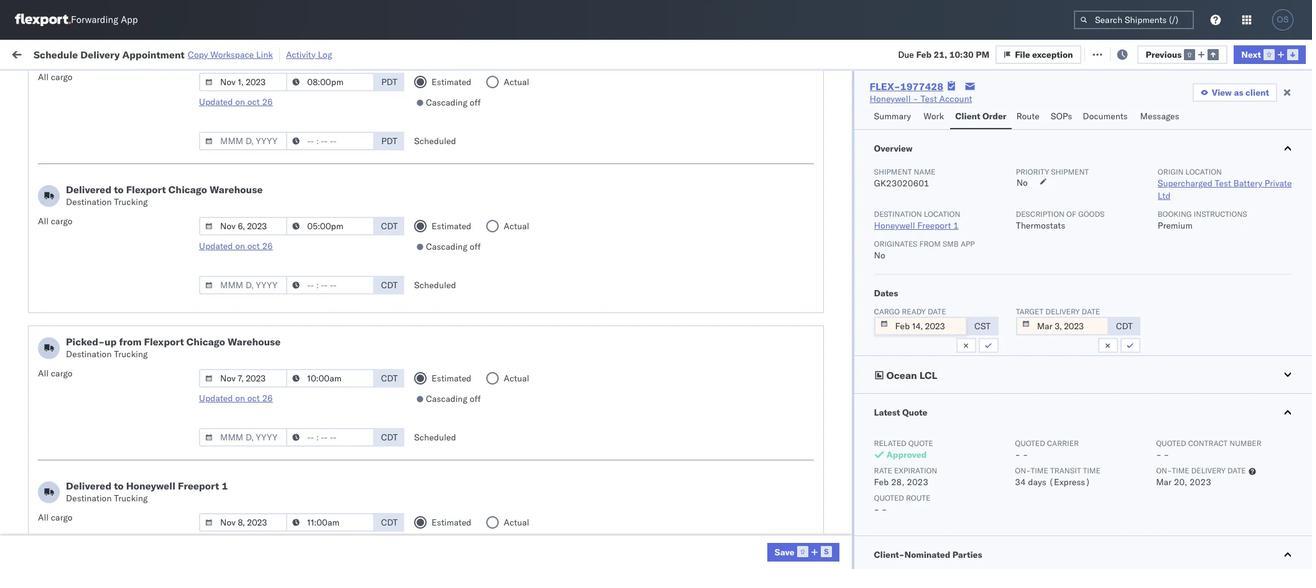 Task type: vqa. For each thing, say whether or not it's contained in the screenshot.
"SNOOZED : NO"
yes



Task type: describe. For each thing, give the bounding box(es) containing it.
quoted for quoted route - -
[[874, 494, 905, 503]]

confirm delivery button
[[29, 395, 95, 408]]

4 schedule pickup from los angeles, ca button from the top
[[29, 313, 182, 326]]

work button
[[919, 105, 951, 129]]

0 vertical spatial honeywell
[[870, 93, 911, 105]]

pm for 11:30 pm est, jan 28, 2023
[[259, 533, 272, 544]]

dates
[[874, 288, 899, 299]]

from for schedule pickup from los angeles, ca link associated with 5th 'schedule pickup from los angeles, ca' button from the top
[[97, 423, 115, 434]]

1 cascading off from the top
[[426, 97, 481, 108]]

off for picked-up from flexport chicago warehouse
[[470, 394, 481, 405]]

1 ceau7522281, hlxu6269489, hlxu8034992 from the top
[[896, 149, 1089, 161]]

3 estimated from the top
[[432, 373, 472, 384]]

4 -- : -- -- text field from the top
[[286, 514, 375, 533]]

quoted for quoted carrier - -
[[1016, 439, 1046, 449]]

flex-1889466 for 7:00 pm est, dec 23, 2022
[[799, 369, 864, 380]]

4 mmm d, yyyy text field from the top
[[199, 514, 287, 533]]

1 5, from the top
[[310, 150, 318, 161]]

2 fcl from the top
[[472, 259, 487, 270]]

7 resize handle column header from the left
[[875, 96, 890, 570]]

1 mmm d, yyyy text field from the top
[[199, 276, 287, 295]]

pickup for 5th 'schedule pickup from los angeles, ca' button from the top
[[68, 423, 95, 434]]

test inside "origin location supercharged test battery private ltd"
[[1215, 178, 1232, 189]]

mmm d, yyyy text field for cst
[[874, 317, 967, 336]]

status ready for work, blocked, in progress
[[68, 77, 226, 86]]

destination location honeywell freeport 1
[[874, 210, 961, 231]]

1 hlxu8034992 from the top
[[1028, 149, 1089, 161]]

1 oct from the top
[[247, 96, 260, 108]]

os button
[[1269, 6, 1298, 34]]

2 mmm d, yyyy text field from the top
[[199, 370, 287, 388]]

cst
[[975, 321, 991, 332]]

schedule delivery appointment for 11:30 pm est, jan 23, 2023
[[29, 450, 153, 461]]

1 updated on oct 26 from the top
[[199, 96, 273, 108]]

1 hlxu6269489, from the top
[[962, 149, 1026, 161]]

11:30 for 11:30 pm est, jan 23, 2023
[[232, 451, 257, 462]]

2:00 am est, nov 9, 2022
[[232, 286, 341, 298]]

ceau7522281, for upload customs clearance documents button
[[896, 286, 960, 297]]

Search Work text field
[[894, 44, 1030, 63]]

6 resize handle column header from the left
[[758, 96, 773, 570]]

5 resize handle column header from the left
[[612, 96, 627, 570]]

los for 1st 'schedule pickup from los angeles, ca' button from the top of the page
[[117, 176, 131, 188]]

1 all from the top
[[38, 72, 49, 83]]

to for honeywell
[[114, 480, 124, 493]]

progress
[[195, 77, 226, 86]]

client
[[956, 111, 981, 122]]

2 hlxu8034992 from the top
[[1028, 177, 1089, 188]]

5 1846748 from the top
[[826, 259, 864, 270]]

1889466 for 2:59 am est, dec 14, 2022
[[826, 341, 864, 352]]

2 maeu9408431 from the top
[[991, 478, 1054, 489]]

2 estimated from the top
[[432, 221, 472, 232]]

4 estimated from the top
[[432, 518, 472, 529]]

est, for 5th 'schedule pickup from los angeles, ca' button from the top
[[270, 423, 289, 435]]

os
[[1277, 15, 1289, 24]]

1 horizontal spatial origin
[[1259, 451, 1283, 462]]

schedule delivery appointment for 2:59 am edt, nov 5, 2022
[[29, 231, 153, 242]]

est, for schedule delivery appointment button corresponding to 2:59 am est, dec 14, 2022
[[270, 341, 289, 352]]

trucking inside picked-up from flexport chicago warehouse destination trucking
[[114, 349, 148, 360]]

fcl for 4th 'schedule pickup from los angeles, ca' button from the top of the page
[[472, 314, 487, 325]]

savant for schedule delivery appointment button associated with 2:59 am edt, nov 5, 2022
[[1201, 232, 1228, 243]]

est, for schedule delivery appointment button associated with 11:30 pm est, jan 23, 2023
[[275, 451, 293, 462]]

5 5, from the top
[[310, 259, 318, 270]]

2:59 for schedule delivery appointment button corresponding to 2:59 am est, dec 14, 2022
[[232, 341, 251, 352]]

6 am from the top
[[253, 259, 268, 270]]

4 edt, from the top
[[270, 204, 289, 216]]

1977428
[[901, 80, 944, 93]]

3 omkar savant from the top
[[1173, 204, 1228, 216]]

to for flexport
[[114, 184, 124, 196]]

route
[[1017, 111, 1040, 122]]

related quote
[[874, 439, 934, 449]]

quote
[[909, 439, 934, 449]]

flex-1846748 for schedule delivery appointment button associated with 2:59 am edt, nov 5, 2022
[[799, 232, 864, 243]]

trucking for flexport
[[114, 197, 148, 208]]

9 fcl from the top
[[472, 533, 487, 544]]

1846748 for upload customs clearance documents button
[[826, 286, 864, 298]]

2022 for confirm delivery button
[[325, 396, 346, 407]]

5 schedule pickup from los angeles, ca button from the top
[[29, 422, 182, 436]]

11:30 pm est, jan 23, 2023
[[232, 451, 349, 462]]

est, down 2:59 am est, jan 25, 2023
[[275, 533, 293, 544]]

mode button
[[438, 98, 520, 110]]

confirm delivery link
[[29, 395, 95, 407]]

7:00
[[232, 369, 251, 380]]

view
[[1212, 87, 1232, 98]]

20,
[[1174, 477, 1188, 488]]

2 ocean fcl from the top
[[444, 259, 487, 270]]

0 horizontal spatial 28,
[[311, 533, 325, 544]]

save
[[775, 547, 795, 558]]

-- : -- -- text field for cdt
[[286, 429, 375, 447]]

1 1846748 from the top
[[826, 150, 864, 161]]

lhuu7894563, for schedule pickup from los angeles, ca
[[896, 314, 960, 325]]

4 resize handle column header from the left
[[517, 96, 532, 570]]

dec for confirm pickup from los angeles, ca
[[290, 369, 306, 380]]

appointment up status ready for work, blocked, in progress
[[122, 48, 185, 61]]

flex-1846748 for fifth 'schedule pickup from los angeles, ca' button from the bottom of the page
[[799, 204, 864, 216]]

origin location supercharged test battery private ltd
[[1158, 167, 1292, 202]]

2023 inside quoted contract number - - rate expiration feb 28, 2023
[[907, 477, 929, 488]]

instructions
[[1194, 210, 1248, 219]]

savant for 1st 'schedule pickup from los angeles, ca' button from the top of the page
[[1201, 177, 1228, 188]]

goods
[[1079, 210, 1105, 219]]

supercharged
[[1158, 178, 1213, 189]]

confirm for confirm pickup from los angeles, ca
[[29, 368, 60, 379]]

4 hlxu8034992 from the top
[[1028, 231, 1089, 243]]

work inside button
[[136, 48, 158, 59]]

1 bosch ocean test from the left
[[539, 314, 610, 325]]

3 ocean fcl from the top
[[444, 286, 487, 298]]

actions
[[1269, 100, 1295, 109]]

pm right 10:30
[[976, 49, 990, 60]]

messages button
[[1136, 105, 1187, 129]]

2130387 for schedule delivery appointment
[[826, 451, 864, 462]]

los for fifth 'schedule pickup from los angeles, ca' button from the bottom of the page
[[117, 204, 131, 215]]

ready
[[902, 307, 926, 317]]

1 upload customs clearance documents from the top
[[29, 122, 184, 133]]

next button
[[1235, 45, 1307, 64]]

0 horizontal spatial no
[[294, 77, 304, 86]]

2023 down 'on-time delivery date'
[[1190, 477, 1212, 488]]

3 schedule pickup from los angeles, ca from the top
[[29, 259, 182, 270]]

cascading off for picked-up from flexport chicago warehouse
[[426, 394, 481, 405]]

4 schedule pickup from los angeles, ca from the top
[[29, 313, 182, 324]]

all cargo for delivered to flexport chicago warehouse
[[38, 216, 73, 227]]

10:30
[[950, 49, 974, 60]]

trucking for honeywell
[[114, 493, 148, 505]]

3 flex-2130387 from the top
[[799, 533, 864, 544]]

fcl for upload customs clearance documents button
[[472, 286, 487, 298]]

1 ceau7522281, from the top
[[896, 149, 960, 161]]

app inside originates from smb app no
[[961, 240, 975, 249]]

schedule pickup from rotterdam, netherlands button
[[29, 471, 209, 497]]

1 pdt from the top
[[382, 77, 398, 88]]

flexport inside picked-up from flexport chicago warehouse destination trucking
[[144, 336, 184, 348]]

3 -- : -- -- text field from the top
[[286, 276, 375, 295]]

fcl for schedule delivery appointment button associated with 11:30 pm est, jan 23, 2023
[[472, 451, 487, 462]]

2 schedule pickup from los angeles, ca button from the top
[[29, 203, 182, 217]]

1 bosch from the left
[[539, 314, 563, 325]]

summary button
[[869, 105, 919, 129]]

ceau7522281, hlxu6269489, hlxu8034992 for upload customs clearance documents button
[[896, 286, 1089, 297]]

5 edt, from the top
[[270, 232, 289, 243]]

mbl/mawb numbers
[[991, 100, 1067, 109]]

honeywell - test account
[[870, 93, 973, 105]]

supercharged test battery private ltd link
[[1158, 178, 1292, 202]]

8 resize handle column header from the left
[[969, 96, 984, 570]]

message
[[168, 48, 203, 59]]

1 clearance from the top
[[96, 122, 136, 133]]

on-time transit time 34 days (express)
[[1016, 467, 1101, 488]]

1 am from the top
[[253, 122, 268, 133]]

1889466 for 9:00 am est, dec 24, 2022
[[826, 396, 864, 407]]

documents down the blocked,
[[139, 122, 184, 133]]

4 ocean fcl from the top
[[444, 314, 487, 325]]

2 bosch from the left
[[633, 314, 658, 325]]

-- : -- -- text field for pdt
[[286, 132, 375, 151]]

6 schedule pickup from los angeles, ca button from the top
[[29, 504, 182, 518]]

5 hlxu8034992 from the top
[[1028, 286, 1089, 297]]

flex-1846748 for upload customs clearance documents button
[[799, 286, 864, 298]]

2 -- : -- -- text field from the top
[[286, 217, 375, 236]]

lhuu7894563, uetu5238478 for confirm delivery
[[896, 396, 1023, 407]]

link
[[256, 49, 273, 60]]

delivery down workitem button
[[68, 149, 100, 160]]

premium
[[1158, 220, 1193, 231]]

pickup for 3rd 'schedule pickup from los angeles, ca' button from the top
[[68, 259, 95, 270]]

description
[[1016, 210, 1065, 219]]

1 savant from the top
[[1201, 122, 1228, 133]]

client-nominated parties
[[874, 550, 983, 561]]

9 ocean fcl from the top
[[444, 533, 487, 544]]

6 ocean fcl from the top
[[444, 396, 487, 407]]

view as client
[[1212, 87, 1270, 98]]

from for schedule pickup from los angeles, ca link corresponding to 1st 'schedule pickup from los angeles, ca' button from the bottom
[[97, 505, 115, 516]]

23, for 2023
[[311, 451, 325, 462]]

1 vertical spatial delivery
[[1192, 467, 1226, 476]]

schedule delivery appointment copy workspace link
[[34, 48, 273, 61]]

3 mmm d, yyyy text field from the top
[[199, 429, 287, 447]]

customs for second upload customs clearance documents link from the bottom of the page
[[59, 286, 94, 297]]

scheduled for picked-up from flexport chicago warehouse
[[414, 432, 456, 444]]

jan for 25,
[[291, 505, 305, 517]]

1 schedule delivery appointment from the top
[[29, 149, 153, 160]]

1 cascading from the top
[[426, 97, 468, 108]]

los for 1st 'schedule pickup from los angeles, ca' button from the bottom
[[117, 505, 131, 516]]

warehouse inside picked-up from flexport chicago warehouse destination trucking
[[228, 336, 281, 348]]

1 ocean fcl from the top
[[444, 232, 487, 243]]

confirm for confirm delivery
[[29, 395, 60, 407]]

quoted route - -
[[874, 494, 931, 516]]

1 2:59 am edt, nov 5, 2022 from the top
[[232, 150, 342, 161]]

all for delivered to honeywell freeport 1
[[38, 513, 49, 524]]

1 horizontal spatial file
[[1100, 48, 1115, 59]]

actual for first 'updated on oct 26' button from the top of the page
[[504, 77, 530, 88]]

from inside picked-up from flexport chicago warehouse destination trucking
[[119, 336, 142, 348]]

quote
[[903, 408, 928, 419]]

1893174
[[826, 423, 864, 435]]

upload for second upload customs clearance documents link from the top of the page
[[29, 532, 57, 543]]

due feb 21, 10:30 pm
[[899, 49, 990, 60]]

7:00 pm est, dec 23, 2022
[[232, 369, 346, 380]]

number
[[1230, 439, 1262, 449]]

overview
[[874, 143, 913, 154]]

4 omkar savant from the top
[[1173, 232, 1228, 243]]

2 horizontal spatial no
[[1017, 177, 1028, 189]]

delivered to flexport chicago warehouse destination trucking
[[66, 184, 263, 208]]

off for delivered to flexport chicago warehouse
[[470, 241, 481, 253]]

9,
[[309, 286, 317, 298]]

jaehyung
[[1173, 451, 1209, 462]]

1 omkar from the top
[[1173, 122, 1199, 133]]

summary
[[874, 111, 912, 122]]

ocean lcl
[[887, 370, 938, 382]]

priority shipment
[[1016, 167, 1089, 177]]

picked-up from flexport chicago warehouse destination trucking
[[66, 336, 281, 360]]

track
[[317, 48, 337, 59]]

1846748 for 1st 'schedule pickup from los angeles, ca' button from the top of the page
[[826, 177, 864, 188]]

contract
[[1189, 439, 1228, 449]]

sops
[[1051, 111, 1073, 122]]

8 ocean fcl from the top
[[444, 451, 487, 462]]

2 gvcu5265864 from the top
[[896, 478, 957, 489]]

1 1889466 from the top
[[826, 314, 864, 325]]

1 updated on oct 26 button from the top
[[199, 96, 273, 108]]

mbl/mawb
[[991, 100, 1034, 109]]

up
[[105, 336, 117, 348]]

chicago inside "delivered to flexport chicago warehouse destination trucking"
[[168, 184, 207, 196]]

1 horizontal spatial exception
[[1117, 48, 1158, 59]]

ocean inside button
[[887, 370, 918, 382]]

4 hlxu6269489, from the top
[[962, 231, 1026, 243]]

est, for upload customs clearance documents button
[[270, 286, 289, 298]]

flexport inside "delivered to flexport chicago warehouse destination trucking"
[[126, 184, 166, 196]]

work
[[36, 45, 68, 63]]

2 hlxu6269489, from the top
[[962, 177, 1026, 188]]

5 schedule pickup from los angeles, ca from the top
[[29, 423, 182, 434]]

2 bosch ocean test from the left
[[633, 314, 705, 325]]

2 resize handle column header from the left
[[372, 96, 387, 570]]

1 schedule pickup from los angeles, ca button from the top
[[29, 176, 182, 189]]

9:00 am est, dec 24, 2022
[[232, 396, 346, 407]]

honeywell for delivered to honeywell freeport 1
[[126, 480, 176, 493]]

25,
[[307, 505, 320, 517]]

2 edt, from the top
[[270, 150, 289, 161]]

2022 for 1st 'schedule pickup from los angeles, ca' button from the top of the page
[[320, 177, 342, 188]]

6 edt, from the top
[[270, 259, 289, 270]]

ceau7522281, for fifth 'schedule pickup from los angeles, ca' button from the bottom of the page
[[896, 204, 960, 215]]

11 resize handle column header from the left
[[1290, 96, 1305, 570]]

uetu5238478 for confirm pickup from los angeles, ca
[[962, 368, 1023, 380]]

3 schedule pickup from los angeles, ca button from the top
[[29, 258, 182, 272]]

1 2:59 from the top
[[232, 150, 251, 161]]

2:59 am est, jan 13, 2023
[[232, 423, 344, 435]]

delivery up ready
[[80, 48, 120, 61]]

2:59 am est, dec 14, 2022 for schedule pickup from los angeles, ca
[[232, 314, 346, 325]]

3 2130387 from the top
[[826, 533, 864, 544]]

scheduled for delivered to flexport chicago warehouse
[[414, 280, 456, 291]]

3 resize handle column header from the left
[[423, 96, 438, 570]]

client
[[1246, 87, 1270, 98]]

mar
[[1157, 477, 1172, 488]]

1 -- : -- -- text field from the top
[[286, 73, 375, 91]]

operator
[[1173, 100, 1203, 109]]

nov for 1st 'schedule pickup from los angeles, ca' button from the top of the page
[[291, 177, 308, 188]]

my
[[12, 45, 32, 63]]

confirm delivery
[[29, 395, 95, 407]]

schedule pickup from los angeles, ca link for 5th 'schedule pickup from los angeles, ca' button from the top
[[29, 422, 182, 435]]

upload customs clearance documents button
[[29, 285, 184, 299]]

2022 for fifth 'schedule pickup from los angeles, ca' button from the bottom of the page
[[320, 204, 342, 216]]

omkar for schedule delivery appointment button associated with 2:59 am edt, nov 5, 2022
[[1173, 232, 1199, 243]]

jan for 28,
[[295, 533, 309, 544]]

23, for 2022
[[309, 369, 322, 380]]

schedule delivery appointment for 2:59 am est, dec 14, 2022
[[29, 341, 153, 352]]

at
[[248, 48, 256, 59]]

2 upload customs clearance documents link from the top
[[29, 532, 184, 544]]

ocean lcl button
[[855, 356, 1313, 394]]

on for chicago's 'updated on oct 26' button
[[235, 393, 245, 404]]

2 omkar savant from the top
[[1173, 177, 1228, 188]]

los for 3rd 'schedule pickup from los angeles, ca' button from the top
[[117, 259, 131, 270]]

3 abcdefg78456546 from the top
[[991, 396, 1074, 407]]

2:59 for schedule delivery appointment button associated with 2:59 am edt, nov 5, 2022
[[232, 232, 251, 243]]

0 vertical spatial app
[[121, 14, 138, 26]]

1 customs from the top
[[59, 122, 94, 133]]

34
[[1016, 477, 1026, 488]]

3 hlxu6269489, from the top
[[962, 204, 1026, 215]]

due
[[899, 49, 914, 60]]

pm for 7:00 pm est, dec 23, 2022
[[253, 369, 267, 380]]

snooze
[[393, 100, 417, 109]]

759
[[229, 48, 246, 59]]

3 edt, from the top
[[270, 177, 289, 188]]

1 edt, from the top
[[270, 122, 289, 133]]

1846748 for schedule delivery appointment button associated with 2:59 am edt, nov 5, 2022
[[826, 232, 864, 243]]

shipment
[[1052, 167, 1089, 177]]



Task type: locate. For each thing, give the bounding box(es) containing it.
date down jaehyung choi - test origin agent
[[1228, 467, 1246, 476]]

appointment down workitem button
[[102, 149, 153, 160]]

2 cascading off from the top
[[426, 241, 481, 253]]

omkar down premium
[[1173, 232, 1199, 243]]

file exception down search shipments (/) 'text box'
[[1100, 48, 1158, 59]]

in
[[186, 77, 193, 86]]

next
[[1242, 49, 1262, 60]]

updated on oct 26 up 2:00 at the bottom left of page
[[199, 241, 273, 252]]

28, inside quoted contract number - - rate expiration feb 28, 2023
[[891, 477, 905, 488]]

1 vertical spatial trucking
[[114, 349, 148, 360]]

confirm inside "link"
[[29, 368, 60, 379]]

from inside originates from smb app no
[[920, 240, 941, 249]]

1 schedule delivery appointment link from the top
[[29, 231, 153, 243]]

mmm d, yyyy text field for scheduled
[[199, 132, 287, 151]]

am for 5th 'schedule pickup from los angeles, ca' button from the top
[[253, 423, 268, 435]]

2 lhuu7894563, uetu5238478 from the top
[[896, 341, 1023, 352]]

flex-1889466 for 2:59 am est, dec 14, 2022
[[799, 341, 864, 352]]

1 vertical spatial customs
[[59, 286, 94, 297]]

cascading for delivered to flexport chicago warehouse
[[426, 241, 468, 253]]

1 -- : -- -- text field from the top
[[286, 132, 375, 151]]

3 actual from the top
[[504, 373, 530, 384]]

confirm pickup from los angeles, ca link
[[29, 367, 177, 380]]

los for confirm pickup from los angeles, ca button
[[112, 368, 126, 379]]

client order
[[956, 111, 1007, 122]]

2:59 for 1st 'schedule pickup from los angeles, ca' button from the bottom
[[232, 505, 251, 517]]

3 cargo from the top
[[51, 368, 73, 380]]

delivery
[[80, 48, 120, 61], [68, 149, 100, 160], [68, 231, 100, 242], [68, 341, 100, 352], [63, 395, 95, 407], [68, 450, 100, 461]]

2 vertical spatial honeywell
[[126, 480, 176, 493]]

schedule delivery appointment link up confirm pickup from los angeles, ca "link"
[[29, 340, 153, 352]]

trucking inside "delivered to flexport chicago warehouse destination trucking"
[[114, 197, 148, 208]]

schedule pickup from los angeles, ca link
[[29, 176, 182, 188], [29, 203, 182, 216], [29, 258, 182, 270], [29, 313, 182, 325], [29, 422, 182, 435], [29, 504, 182, 517]]

3 all cargo from the top
[[38, 368, 73, 380]]

4 am from the top
[[253, 204, 268, 216]]

0 vertical spatial freeport
[[918, 220, 951, 231]]

0 vertical spatial cascading
[[426, 97, 468, 108]]

3 cascading from the top
[[426, 394, 468, 405]]

1 abcdefg78456546 from the top
[[991, 314, 1074, 325]]

0 vertical spatial 23,
[[309, 369, 322, 380]]

flex-2130387 for schedule pickup from rotterdam, netherlands
[[799, 478, 864, 489]]

honeywell inside destination location honeywell freeport 1
[[874, 220, 915, 231]]

pickup for 1st 'schedule pickup from los angeles, ca' button from the top of the page
[[68, 176, 95, 188]]

3 hlxu8034992 from the top
[[1028, 204, 1089, 215]]

hlxu8034992 down of
[[1028, 231, 1089, 243]]

quoted left carrier
[[1016, 439, 1046, 449]]

2:59
[[232, 150, 251, 161], [232, 177, 251, 188], [232, 204, 251, 216], [232, 232, 251, 243], [232, 259, 251, 270], [232, 314, 251, 325], [232, 341, 251, 352], [232, 423, 251, 435], [232, 505, 251, 517]]

ceau7522281, hlxu6269489, hlxu8034992 up description
[[896, 177, 1089, 188]]

time up (express)
[[1083, 467, 1101, 476]]

5 ocean fcl from the top
[[444, 369, 487, 380]]

2 vertical spatial maeu9408431
[[991, 533, 1054, 544]]

bosch ocean test
[[539, 314, 610, 325], [633, 314, 705, 325]]

2023 for 2:59 am est, jan 13, 2023
[[322, 423, 344, 435]]

2:59 for 1st 'schedule pickup from los angeles, ca' button from the top of the page
[[232, 177, 251, 188]]

uetu5238478 for schedule pickup from los angeles, ca
[[962, 314, 1023, 325]]

freeport inside delivered to honeywell freeport 1 destination trucking
[[178, 480, 219, 493]]

0 vertical spatial delivery
[[1046, 307, 1080, 317]]

lhuu7894563, uetu5238478 for schedule delivery appointment
[[896, 341, 1023, 352]]

1 inside destination location honeywell freeport 1
[[954, 220, 959, 231]]

clearance inside button
[[96, 286, 136, 297]]

0 horizontal spatial location
[[924, 210, 961, 219]]

1 vertical spatial pdt
[[382, 136, 398, 147]]

1 inside delivered to honeywell freeport 1 destination trucking
[[222, 480, 228, 493]]

1 upload customs clearance documents link from the top
[[29, 285, 184, 298]]

schedule pickup from los angeles, ca link for 4th 'schedule pickup from los angeles, ca' button from the top of the page
[[29, 313, 182, 325]]

forwarding
[[71, 14, 118, 26]]

0 vertical spatial customs
[[59, 122, 94, 133]]

1 horizontal spatial feb
[[917, 49, 932, 60]]

from for confirm pickup from los angeles, ca "link"
[[92, 368, 110, 379]]

scheduled
[[414, 136, 456, 147], [414, 280, 456, 291], [414, 432, 456, 444]]

schedule delivery appointment up schedule pickup from rotterdam, netherlands
[[29, 450, 153, 461]]

customs down 'netherlands'
[[59, 532, 94, 543]]

5 am from the top
[[253, 232, 268, 243]]

0 vertical spatial abcdefg78456546
[[991, 314, 1074, 325]]

clearance down workitem button
[[96, 122, 136, 133]]

schedule pickup from los angeles, ca link for 1st 'schedule pickup from los angeles, ca' button from the top of the page
[[29, 176, 182, 188]]

honeywell - test account link
[[870, 93, 973, 105]]

0 vertical spatial no
[[294, 77, 304, 86]]

from for 3rd 'schedule pickup from los angeles, ca' button from the top schedule pickup from los angeles, ca link
[[97, 259, 115, 270]]

0 vertical spatial trucking
[[114, 197, 148, 208]]

oct for picked-up from flexport chicago warehouse
[[247, 393, 260, 404]]

pickup for fifth 'schedule pickup from los angeles, ca' button from the bottom of the page
[[68, 204, 95, 215]]

no inside originates from smb app no
[[874, 250, 886, 261]]

0 horizontal spatial 1
[[222, 480, 228, 493]]

documents inside 'button'
[[1083, 111, 1128, 122]]

target delivery date
[[1016, 307, 1101, 317]]

edt,
[[270, 122, 289, 133], [270, 150, 289, 161], [270, 177, 289, 188], [270, 204, 289, 216], [270, 232, 289, 243], [270, 259, 289, 270]]

1 vertical spatial upload customs clearance documents
[[29, 286, 184, 297]]

on up 2:00 at the bottom left of page
[[235, 241, 245, 252]]

nov for schedule delivery appointment button associated with 2:59 am edt, nov 5, 2022
[[291, 232, 308, 243]]

2 savant from the top
[[1201, 177, 1228, 188]]

destination inside delivered to honeywell freeport 1 destination trucking
[[66, 493, 112, 505]]

1 vertical spatial 11:30
[[232, 533, 257, 544]]

7 ocean fcl from the top
[[444, 423, 487, 435]]

quoted
[[1016, 439, 1046, 449], [1157, 439, 1187, 449], [874, 494, 905, 503]]

updated on oct 26 for chicago
[[199, 393, 273, 404]]

delivery down confirm pickup from los angeles, ca button
[[63, 395, 95, 407]]

jan left 25,
[[291, 505, 305, 517]]

2 uetu5238478 from the top
[[962, 341, 1023, 352]]

1 vertical spatial cascading
[[426, 241, 468, 253]]

3 upload from the top
[[29, 532, 57, 543]]

dec left 24, on the bottom left of the page
[[291, 396, 307, 407]]

am for 1st 'schedule pickup from los angeles, ca' button from the bottom
[[253, 505, 268, 517]]

picked-
[[66, 336, 105, 348]]

2:59 am est, jan 25, 2023
[[232, 505, 344, 517]]

rotterdam,
[[117, 471, 162, 482]]

2 vertical spatial oct
[[247, 393, 260, 404]]

upload customs clearance documents up up
[[29, 286, 184, 297]]

7 am from the top
[[253, 286, 268, 298]]

chicago inside picked-up from flexport chicago warehouse destination trucking
[[186, 336, 225, 348]]

1 vertical spatial upload customs clearance documents link
[[29, 532, 184, 544]]

2:59 am est, dec 14, 2022 for schedule delivery appointment
[[232, 341, 346, 352]]

quoted inside the quoted carrier - -
[[1016, 439, 1046, 449]]

quoted down rate
[[874, 494, 905, 503]]

26 down snoozed
[[262, 96, 273, 108]]

2023 for 11:30 pm est, jan 28, 2023
[[327, 533, 349, 544]]

26 for picked-up from flexport chicago warehouse
[[262, 393, 273, 404]]

1 schedule pickup from los angeles, ca from the top
[[29, 176, 182, 188]]

2 vertical spatial cascading off
[[426, 394, 481, 405]]

est, for confirm pickup from los angeles, ca button
[[269, 369, 288, 380]]

omkar savant down booking instructions premium
[[1173, 232, 1228, 243]]

origin left "agent"
[[1259, 451, 1283, 462]]

2022 for schedule delivery appointment button associated with 2:59 am edt, nov 5, 2022
[[320, 232, 342, 243]]

1 vertical spatial no
[[1017, 177, 1028, 189]]

omkar
[[1173, 122, 1199, 133], [1173, 177, 1199, 188], [1173, 204, 1199, 216], [1173, 232, 1199, 243]]

savant for fifth 'schedule pickup from los angeles, ca' button from the bottom of the page
[[1201, 204, 1228, 216]]

booking
[[1158, 210, 1192, 219]]

1 vertical spatial delivered
[[66, 480, 112, 493]]

pickup for confirm pickup from los angeles, ca button
[[63, 368, 90, 379]]

0 horizontal spatial file
[[1015, 49, 1031, 60]]

numbers up sops
[[1036, 100, 1067, 109]]

test123456 for schedule delivery appointment button associated with 2:59 am edt, nov 5, 2022
[[991, 232, 1043, 243]]

numbers for mbl/mawb numbers
[[1036, 100, 1067, 109]]

cascading
[[426, 97, 468, 108], [426, 241, 468, 253], [426, 394, 468, 405]]

upload inside button
[[29, 286, 57, 297]]

1 vertical spatial 1
[[222, 480, 228, 493]]

3 schedule pickup from los angeles, ca link from the top
[[29, 258, 182, 270]]

schedule pickup from rotterdam, netherlands link
[[29, 471, 209, 496]]

2 cargo from the top
[[51, 216, 73, 227]]

est, up the 2:59 am est, jan 13, 2023
[[270, 396, 289, 407]]

activity
[[286, 49, 316, 60]]

26 for delivered to flexport chicago warehouse
[[262, 241, 273, 252]]

1 horizontal spatial delivery
[[1192, 467, 1226, 476]]

on- inside on-time transit time 34 days (express)
[[1016, 467, 1031, 476]]

0 horizontal spatial quoted
[[874, 494, 905, 503]]

as
[[1235, 87, 1244, 98]]

0 horizontal spatial numbers
[[931, 100, 962, 109]]

gvcu5265864 up nominated at the right bottom
[[896, 533, 957, 544]]

4 schedule delivery appointment from the top
[[29, 450, 153, 461]]

11:30 down 2:59 am est, jan 25, 2023
[[232, 533, 257, 544]]

honeywell inside delivered to honeywell freeport 1 destination trucking
[[126, 480, 176, 493]]

1 estimated from the top
[[432, 77, 472, 88]]

26 up '2:00 am est, nov 9, 2022'
[[262, 241, 273, 252]]

numbers inside "button"
[[931, 100, 962, 109]]

1660288
[[826, 122, 864, 133]]

1 horizontal spatial location
[[1186, 167, 1223, 177]]

5 ceau7522281, hlxu6269489, hlxu8034992 from the top
[[896, 286, 1089, 297]]

delivered inside delivered to honeywell freeport 1 destination trucking
[[66, 480, 112, 493]]

2 2:59 am est, dec 14, 2022 from the top
[[232, 341, 346, 352]]

time for on-time delivery date
[[1172, 467, 1190, 476]]

feb inside quoted contract number - - rate expiration feb 28, 2023
[[874, 477, 889, 488]]

1 26 from the top
[[262, 96, 273, 108]]

upload customs clearance documents down workitem button
[[29, 122, 184, 133]]

delivery right target
[[1046, 307, 1080, 317]]

1
[[954, 220, 959, 231], [222, 480, 228, 493]]

numbers inside button
[[1036, 100, 1067, 109]]

4 flex-1889466 from the top
[[799, 396, 864, 407]]

5, for fifth 'schedule pickup from los angeles, ca' button from the bottom of the page
[[310, 204, 318, 216]]

4 1846748 from the top
[[826, 232, 864, 243]]

upload for second upload customs clearance documents link from the bottom of the page
[[29, 286, 57, 297]]

jaehyung choi - test origin agent
[[1173, 451, 1308, 462]]

3 2:59 am edt, nov 5, 2022 from the top
[[232, 204, 342, 216]]

3 oct from the top
[[247, 393, 260, 404]]

1 horizontal spatial 1
[[954, 220, 959, 231]]

1 vertical spatial honeywell
[[874, 220, 915, 231]]

schedule delivery appointment button for 11:30 pm est, jan 23, 2023
[[29, 449, 153, 463]]

blocked,
[[153, 77, 184, 86]]

2130387 for schedule pickup from rotterdam, netherlands
[[826, 478, 864, 489]]

1 horizontal spatial freeport
[[918, 220, 951, 231]]

lcl
[[920, 370, 938, 382]]

uetu5238478 for confirm delivery
[[962, 396, 1023, 407]]

location inside destination location honeywell freeport 1
[[924, 210, 961, 219]]

time
[[1031, 467, 1049, 476], [1083, 467, 1101, 476], [1172, 467, 1190, 476]]

:
[[289, 77, 291, 86]]

-- : -- -- text field
[[286, 73, 375, 91], [286, 217, 375, 236], [286, 276, 375, 295], [286, 514, 375, 533]]

cargo
[[874, 307, 900, 317]]

location for test
[[1186, 167, 1223, 177]]

documents down delivered to honeywell freeport 1 destination trucking
[[139, 532, 184, 543]]

5 hlxu6269489, from the top
[[962, 286, 1026, 297]]

0 vertical spatial 14,
[[309, 314, 323, 325]]

1 horizontal spatial 28,
[[891, 477, 905, 488]]

date for cdt
[[1082, 307, 1101, 317]]

1 vertical spatial flexport
[[144, 336, 184, 348]]

thermostats
[[1016, 220, 1066, 231]]

0 horizontal spatial freeport
[[178, 480, 219, 493]]

flexport. image
[[15, 14, 71, 26]]

1 vertical spatial abcdefg78456546
[[991, 341, 1074, 352]]

dec up 9:00 am est, dec 24, 2022
[[290, 369, 306, 380]]

documents inside button
[[139, 286, 184, 297]]

by:
[[45, 76, 57, 87]]

origin inside "origin location supercharged test battery private ltd"
[[1158, 167, 1184, 177]]

omkar savant down operator
[[1173, 122, 1228, 133]]

chicago
[[168, 184, 207, 196], [186, 336, 225, 348]]

0 vertical spatial schedule delivery appointment link
[[29, 231, 153, 243]]

5 flex-1846748 from the top
[[799, 259, 864, 270]]

from for schedule pickup from los angeles, ca link corresponding to fifth 'schedule pickup from los angeles, ca' button from the bottom of the page
[[97, 204, 115, 215]]

14, down 9,
[[309, 314, 323, 325]]

uetu5238478 for schedule delivery appointment
[[962, 341, 1023, 352]]

0 vertical spatial -- : -- -- text field
[[286, 132, 375, 151]]

pickup inside "link"
[[63, 368, 90, 379]]

warehouse inside "delivered to flexport chicago warehouse destination trucking"
[[210, 184, 263, 196]]

2 on- from the left
[[1157, 467, 1172, 476]]

copy workspace link button
[[188, 49, 273, 60]]

shipment
[[874, 167, 912, 177]]

destination
[[66, 197, 112, 208], [874, 210, 922, 219], [66, 349, 112, 360], [66, 493, 112, 505]]

0 vertical spatial updated on oct 26 button
[[199, 96, 273, 108]]

days
[[1029, 477, 1047, 488]]

warehouse up 7:00
[[228, 336, 281, 348]]

hlxu6269489, right 'smb'
[[962, 231, 1026, 243]]

from inside "link"
[[92, 368, 110, 379]]

ceau7522281, for 1st 'schedule pickup from los angeles, ca' button from the top of the page
[[896, 177, 960, 188]]

5 ceau7522281, from the top
[[896, 286, 960, 297]]

0 vertical spatial updated on oct 26
[[199, 96, 273, 108]]

2 ceau7522281, hlxu6269489, hlxu8034992 from the top
[[896, 177, 1089, 188]]

0 vertical spatial chicago
[[168, 184, 207, 196]]

0 vertical spatial warehouse
[[210, 184, 263, 196]]

0 vertical spatial location
[[1186, 167, 1223, 177]]

9 resize handle column header from the left
[[1152, 96, 1167, 570]]

origin up "supercharged"
[[1158, 167, 1184, 177]]

2130387 up the "1662119"
[[826, 478, 864, 489]]

2 vertical spatial flex-2130387
[[799, 533, 864, 544]]

client-
[[874, 550, 905, 561]]

1 flex-2130387 from the top
[[799, 451, 864, 462]]

1 on- from the left
[[1016, 467, 1031, 476]]

1 numbers from the left
[[931, 100, 962, 109]]

battery
[[1234, 178, 1263, 189]]

pickup for 1st 'schedule pickup from los angeles, ca' button from the bottom
[[68, 505, 95, 516]]

2 horizontal spatial time
[[1172, 467, 1190, 476]]

11:30 for 11:30 pm est, jan 28, 2023
[[232, 533, 257, 544]]

1 horizontal spatial date
[[1082, 307, 1101, 317]]

no down priority
[[1017, 177, 1028, 189]]

1 upload from the top
[[29, 122, 57, 133]]

2 11:30 from the top
[[232, 533, 257, 544]]

pickup inside schedule pickup from rotterdam, netherlands
[[68, 471, 95, 482]]

delivery inside button
[[63, 395, 95, 407]]

10 resize handle column header from the left
[[1247, 96, 1261, 570]]

0 vertical spatial feb
[[917, 49, 932, 60]]

hlxu8034992 up of
[[1028, 177, 1089, 188]]

1 horizontal spatial quoted
[[1016, 439, 1046, 449]]

est, down '2:00 am est, nov 9, 2022'
[[270, 314, 289, 325]]

jan
[[291, 423, 305, 435], [295, 451, 309, 462], [291, 505, 305, 517], [295, 533, 309, 544]]

freeport up 'smb'
[[918, 220, 951, 231]]

hlxu8034992 up priority shipment
[[1028, 149, 1089, 161]]

2 omkar from the top
[[1173, 177, 1199, 188]]

2023 for 2:59 am est, jan 25, 2023
[[322, 505, 344, 517]]

4 cargo from the top
[[51, 513, 73, 524]]

0 vertical spatial upload
[[29, 122, 57, 133]]

9 2:59 from the top
[[232, 505, 251, 517]]

4 fcl from the top
[[472, 314, 487, 325]]

clearance down schedule pickup from rotterdam, netherlands button
[[96, 532, 136, 543]]

0 vertical spatial origin
[[1158, 167, 1184, 177]]

0 vertical spatial test123456
[[991, 177, 1043, 188]]

destination inside picked-up from flexport chicago warehouse destination trucking
[[66, 349, 112, 360]]

transit
[[1051, 467, 1082, 476]]

documents up picked-up from flexport chicago warehouse destination trucking
[[139, 286, 184, 297]]

rate
[[874, 467, 893, 476]]

5, for schedule delivery appointment button associated with 2:59 am edt, nov 5, 2022
[[310, 232, 318, 243]]

est, up 11:30 pm est, jan 28, 2023
[[270, 505, 289, 517]]

1 scheduled from the top
[[414, 136, 456, 147]]

mar 20, 2023
[[1157, 477, 1212, 488]]

workitem
[[14, 100, 46, 109]]

2 vertical spatial updated on oct 26
[[199, 393, 273, 404]]

0 horizontal spatial delivery
[[1046, 307, 1080, 317]]

2 off from the top
[[470, 241, 481, 253]]

ca
[[170, 176, 182, 188], [170, 204, 182, 215], [170, 259, 182, 270], [170, 313, 182, 324], [165, 368, 177, 379], [170, 423, 182, 434], [170, 505, 182, 516]]

upload
[[29, 122, 57, 133], [29, 286, 57, 297], [29, 532, 57, 543]]

delivery down choi
[[1192, 467, 1226, 476]]

destination inside "delivered to flexport chicago warehouse destination trucking"
[[66, 197, 112, 208]]

flex-1662119 button
[[779, 502, 866, 520], [779, 502, 866, 520]]

maeu9408431 for 11:30 pm est, jan 23, 2023
[[991, 451, 1054, 462]]

2 vertical spatial updated on oct 26 button
[[199, 393, 273, 404]]

1 vertical spatial location
[[924, 210, 961, 219]]

location
[[1186, 167, 1223, 177], [924, 210, 961, 219]]

customs up picked- at the left of page
[[59, 286, 94, 297]]

from for 4th 'schedule pickup from los angeles, ca' button from the top of the page schedule pickup from los angeles, ca link
[[97, 313, 115, 324]]

dec up 7:00 pm est, dec 23, 2022
[[291, 341, 307, 352]]

21,
[[934, 49, 948, 60]]

oct for delivered to flexport chicago warehouse
[[247, 241, 260, 252]]

1 vertical spatial 28,
[[311, 533, 325, 544]]

0 vertical spatial upload customs clearance documents link
[[29, 285, 184, 298]]

messages
[[1141, 111, 1180, 122]]

5, for 1st 'schedule pickup from los angeles, ca' button from the top of the page
[[310, 177, 318, 188]]

cascading off for delivered to flexport chicago warehouse
[[426, 241, 481, 253]]

3 2:59 from the top
[[232, 204, 251, 216]]

delivered for delivered to honeywell freeport 1
[[66, 480, 112, 493]]

trucking inside delivered to honeywell freeport 1 destination trucking
[[114, 493, 148, 505]]

schedule pickup from los angeles, ca link for 1st 'schedule pickup from los angeles, ca' button from the bottom
[[29, 504, 182, 517]]

jan left 13,
[[291, 423, 305, 435]]

cargo for picked-up from flexport chicago warehouse
[[51, 368, 73, 380]]

flex-2130387 for schedule delivery appointment
[[799, 451, 864, 462]]

3 scheduled from the top
[[414, 432, 456, 444]]

0 horizontal spatial time
[[1031, 467, 1049, 476]]

work inside button
[[924, 111, 945, 122]]

1 vertical spatial chicago
[[186, 336, 225, 348]]

0 horizontal spatial app
[[121, 14, 138, 26]]

savant down supercharged test battery private ltd link on the right of page
[[1201, 204, 1228, 216]]

exception up the mbl/mawb numbers button
[[1033, 49, 1074, 60]]

1 for destination location
[[954, 220, 959, 231]]

updated on oct 26 button down 7:00
[[199, 393, 273, 404]]

am for schedule delivery appointment button corresponding to 2:59 am est, dec 14, 2022
[[253, 341, 268, 352]]

9:00
[[232, 396, 251, 407]]

est, down 9:00 am est, dec 24, 2022
[[270, 423, 289, 435]]

3 flex-1846748 from the top
[[799, 204, 864, 216]]

customs inside button
[[59, 286, 94, 297]]

quoted inside quoted contract number - - rate expiration feb 28, 2023
[[1157, 439, 1187, 449]]

2 vertical spatial upload
[[29, 532, 57, 543]]

resize handle column header
[[210, 96, 225, 570], [372, 96, 387, 570], [423, 96, 438, 570], [517, 96, 532, 570], [612, 96, 627, 570], [758, 96, 773, 570], [875, 96, 890, 570], [969, 96, 984, 570], [1152, 96, 1167, 570], [1247, 96, 1261, 570], [1290, 96, 1305, 570]]

1 updated from the top
[[199, 96, 233, 108]]

savant up instructions
[[1201, 177, 1228, 188]]

1 vertical spatial work
[[924, 111, 945, 122]]

1 vertical spatial -- : -- -- text field
[[286, 370, 375, 388]]

1 horizontal spatial no
[[874, 250, 886, 261]]

2:59 for 4th 'schedule pickup from los angeles, ca' button from the top of the page
[[232, 314, 251, 325]]

1 vertical spatial app
[[961, 240, 975, 249]]

am for 1st 'schedule pickup from los angeles, ca' button from the top of the page
[[253, 177, 268, 188]]

1 vertical spatial clearance
[[96, 286, 136, 297]]

MMM D, YYYY text field
[[199, 73, 287, 91], [199, 132, 287, 151], [199, 217, 287, 236], [874, 317, 967, 336], [1016, 317, 1109, 336]]

name
[[914, 167, 936, 177]]

3 fcl from the top
[[472, 286, 487, 298]]

est, down the 2:59 am est, jan 13, 2023
[[275, 451, 293, 462]]

1 fcl from the top
[[472, 232, 487, 243]]

1 vertical spatial warehouse
[[228, 336, 281, 348]]

(0)
[[203, 48, 219, 59]]

on for warehouse 'updated on oct 26' button
[[235, 241, 245, 252]]

caiu7969337
[[896, 122, 954, 133]]

Search Shipments (/) text field
[[1074, 11, 1195, 29]]

on-
[[1016, 467, 1031, 476], [1157, 467, 1172, 476]]

on up 3:00
[[235, 96, 245, 108]]

choi
[[1212, 451, 1230, 462]]

0 vertical spatial flexport
[[126, 184, 166, 196]]

MMM D, YYYY text field
[[199, 276, 287, 295], [199, 370, 287, 388], [199, 429, 287, 447], [199, 514, 287, 533]]

previous button
[[1138, 45, 1228, 64]]

3 updated from the top
[[199, 393, 233, 404]]

upload customs clearance documents for second upload customs clearance documents link from the bottom of the page
[[29, 286, 184, 297]]

0 horizontal spatial bosch
[[539, 314, 563, 325]]

1 horizontal spatial bosch
[[633, 314, 658, 325]]

2022
[[326, 122, 347, 133], [320, 150, 342, 161], [320, 177, 342, 188], [320, 204, 342, 216], [320, 232, 342, 243], [320, 259, 342, 270], [319, 286, 341, 298], [325, 314, 346, 325], [325, 341, 346, 352], [324, 369, 346, 380], [325, 396, 346, 407]]

1 horizontal spatial time
[[1083, 467, 1101, 476]]

feb
[[917, 49, 932, 60], [874, 477, 889, 488]]

14, for schedule pickup from los angeles, ca
[[309, 314, 323, 325]]

appointment for 2:59 am est, dec 14, 2022
[[102, 341, 153, 352]]

los inside confirm pickup from los angeles, ca "link"
[[112, 368, 126, 379]]

2 vertical spatial upload customs clearance documents
[[29, 532, 184, 543]]

jan for 23,
[[295, 451, 309, 462]]

23, down 13,
[[311, 451, 325, 462]]

hlxu6269489, up description
[[962, 177, 1026, 188]]

on- for on-time delivery date
[[1157, 467, 1172, 476]]

carrier
[[1048, 439, 1079, 449]]

test123456 down priority
[[991, 177, 1043, 188]]

flex-2130387 down flex-1893174
[[799, 451, 864, 462]]

fcl for confirm delivery button
[[472, 396, 487, 407]]

1 for delivered to honeywell freeport 1
[[222, 480, 228, 493]]

target
[[1016, 307, 1044, 317]]

0 vertical spatial off
[[470, 97, 481, 108]]

no down originates
[[874, 250, 886, 261]]

2 updated from the top
[[199, 241, 233, 252]]

0 vertical spatial 28,
[[891, 477, 905, 488]]

26 right 9:00
[[262, 393, 273, 404]]

0 vertical spatial upload customs clearance documents
[[29, 122, 184, 133]]

2 vertical spatial 2130387
[[826, 533, 864, 544]]

2:59 am edt, nov 5, 2022
[[232, 150, 342, 161], [232, 177, 342, 188], [232, 204, 342, 216], [232, 232, 342, 243], [232, 259, 342, 270]]

2 1846748 from the top
[[826, 177, 864, 188]]

omkar for fifth 'schedule pickup from los angeles, ca' button from the bottom of the page
[[1173, 204, 1199, 216]]

updated up 2:00 at the bottom left of page
[[199, 241, 233, 252]]

delivery
[[1046, 307, 1080, 317], [1192, 467, 1226, 476]]

3 updated on oct 26 from the top
[[199, 393, 273, 404]]

3 schedule delivery appointment button from the top
[[29, 449, 153, 463]]

1 horizontal spatial on-
[[1157, 467, 1172, 476]]

1 vertical spatial flex-2130387
[[799, 478, 864, 489]]

updated on oct 26 button up 3:00
[[199, 96, 273, 108]]

on- for on-time transit time 34 days (express)
[[1016, 467, 1031, 476]]

warehouse down 3:00
[[210, 184, 263, 196]]

schedule delivery appointment button up confirm pickup from los angeles, ca "link"
[[29, 340, 153, 354]]

test123456 for fifth 'schedule pickup from los angeles, ca' button from the bottom of the page
[[991, 204, 1043, 216]]

location up honeywell freeport 1 link
[[924, 210, 961, 219]]

upload customs clearance documents link up up
[[29, 285, 184, 298]]

on- up mar
[[1157, 467, 1172, 476]]

omkar savant up instructions
[[1173, 177, 1228, 188]]

1846748 for fifth 'schedule pickup from los angeles, ca' button from the bottom of the page
[[826, 204, 864, 216]]

2 vertical spatial clearance
[[96, 532, 136, 543]]

pdt
[[382, 77, 398, 88], [382, 136, 398, 147]]

2 5, from the top
[[310, 177, 318, 188]]

1 vertical spatial updated
[[199, 241, 233, 252]]

1 vertical spatial 2130387
[[826, 478, 864, 489]]

app right 'smb'
[[961, 240, 975, 249]]

2 horizontal spatial date
[[1228, 467, 1246, 476]]

location inside "origin location supercharged test battery private ltd"
[[1186, 167, 1223, 177]]

filtered by:
[[12, 76, 57, 87]]

-- : -- -- text field up 24, on the bottom left of the page
[[286, 370, 375, 388]]

2 oct from the top
[[247, 241, 260, 252]]

3 updated on oct 26 button from the top
[[199, 393, 273, 404]]

3 trucking from the top
[[114, 493, 148, 505]]

updated down 7:00
[[199, 393, 233, 404]]

5 schedule pickup from los angeles, ca link from the top
[[29, 422, 182, 435]]

1 vertical spatial schedule delivery appointment link
[[29, 340, 153, 352]]

action
[[1269, 48, 1297, 59]]

delivered inside "delivered to flexport chicago warehouse destination trucking"
[[66, 184, 112, 196]]

ca inside "link"
[[165, 368, 177, 379]]

2:59 am edt, nov 5, 2022 for schedule delivery appointment button associated with 2:59 am edt, nov 5, 2022
[[232, 232, 342, 243]]

pickup for 4th 'schedule pickup from los angeles, ca' button from the top of the page
[[68, 313, 95, 324]]

4 ceau7522281, from the top
[[896, 231, 960, 243]]

2 pdt from the top
[[382, 136, 398, 147]]

3 savant from the top
[[1201, 204, 1228, 216]]

2 vertical spatial test123456
[[991, 232, 1043, 243]]

schedule
[[34, 48, 78, 61], [29, 149, 65, 160], [29, 176, 65, 188], [29, 204, 65, 215], [29, 231, 65, 242], [29, 259, 65, 270], [29, 313, 65, 324], [29, 341, 65, 352], [29, 423, 65, 434], [29, 450, 65, 461], [29, 471, 65, 482], [29, 505, 65, 516]]

customs for second upload customs clearance documents link from the top of the page
[[59, 532, 94, 543]]

activity log button
[[286, 47, 332, 62]]

flex-
[[870, 80, 901, 93], [799, 122, 826, 133], [799, 150, 826, 161], [799, 177, 826, 188], [799, 204, 826, 216], [799, 232, 826, 243], [799, 259, 826, 270], [799, 286, 826, 298], [799, 314, 826, 325], [799, 341, 826, 352], [799, 369, 826, 380], [799, 396, 826, 407], [799, 423, 826, 435], [799, 451, 826, 462], [799, 478, 826, 489], [799, 505, 826, 517], [799, 533, 826, 544]]

flex-1660288
[[799, 122, 864, 133]]

file down search shipments (/) 'text box'
[[1100, 48, 1115, 59]]

1 vertical spatial feb
[[874, 477, 889, 488]]

flex-1846748
[[799, 150, 864, 161], [799, 177, 864, 188], [799, 204, 864, 216], [799, 232, 864, 243], [799, 259, 864, 270], [799, 286, 864, 298]]

2023 down expiration
[[907, 477, 929, 488]]

fcl for schedule delivery appointment button associated with 2:59 am edt, nov 5, 2022
[[472, 232, 487, 243]]

3 ceau7522281, hlxu6269489, hlxu8034992 from the top
[[896, 204, 1089, 215]]

28, down rate
[[891, 477, 905, 488]]

14, up 7:00 pm est, dec 23, 2022
[[309, 341, 323, 352]]

maeu9408431 down the quoted carrier - -
[[991, 478, 1054, 489]]

12 am from the top
[[253, 505, 268, 517]]

from inside schedule pickup from rotterdam, netherlands
[[97, 471, 115, 482]]

nov
[[291, 150, 308, 161], [291, 177, 308, 188], [291, 204, 308, 216], [291, 232, 308, 243], [291, 259, 308, 270], [291, 286, 307, 298]]

2 delivered from the top
[[66, 480, 112, 493]]

location up "supercharged"
[[1186, 167, 1223, 177]]

flex-1893174 button
[[779, 420, 866, 438], [779, 420, 866, 438]]

14, for schedule delivery appointment
[[309, 341, 323, 352]]

to inside delivered to honeywell freeport 1 destination trucking
[[114, 480, 124, 493]]

2 2130387 from the top
[[826, 478, 864, 489]]

19,
[[310, 122, 324, 133]]

freeport right rotterdam,
[[178, 480, 219, 493]]

3 time from the left
[[1172, 467, 1190, 476]]

upload customs clearance documents link down schedule pickup from rotterdam, netherlands button
[[29, 532, 184, 544]]

freeport inside destination location honeywell freeport 1
[[918, 220, 951, 231]]

priority
[[1016, 167, 1050, 177]]

-- : -- -- text field
[[286, 132, 375, 151], [286, 370, 375, 388], [286, 429, 375, 447]]

2 -- : -- -- text field from the top
[[286, 370, 375, 388]]

documents down the mbl/mawb numbers button
[[1083, 111, 1128, 122]]

schedule delivery appointment button up schedule pickup from rotterdam, netherlands
[[29, 449, 153, 463]]

0 vertical spatial 11:30
[[232, 451, 257, 462]]

destination inside destination location honeywell freeport 1
[[874, 210, 922, 219]]

pdt down snooze
[[382, 136, 398, 147]]

angeles, inside "link"
[[128, 368, 163, 379]]

time up days
[[1031, 467, 1049, 476]]

schedule pickup from los angeles, ca
[[29, 176, 182, 188], [29, 204, 182, 215], [29, 259, 182, 270], [29, 313, 182, 324], [29, 423, 182, 434], [29, 505, 182, 516]]

import work button
[[101, 40, 163, 68]]

0 horizontal spatial file exception
[[1015, 49, 1074, 60]]

approved
[[887, 450, 927, 461]]

quoted inside quoted route - -
[[874, 494, 905, 503]]

1 vertical spatial maeu9408431
[[991, 478, 1054, 489]]

date for cst
[[928, 307, 947, 317]]

forwarding app link
[[15, 14, 138, 26]]

gvcu5265864 down "quote"
[[896, 450, 957, 462]]

1 horizontal spatial file exception
[[1100, 48, 1158, 59]]

oct up 2:00 at the bottom left of page
[[247, 241, 260, 252]]

0 horizontal spatial on-
[[1016, 467, 1031, 476]]

1 resize handle column header from the left
[[210, 96, 225, 570]]

28, down 25,
[[311, 533, 325, 544]]

est, up 7:00 pm est, dec 23, 2022
[[270, 341, 289, 352]]

test123456 for 1st 'schedule pickup from los angeles, ca' button from the top of the page
[[991, 177, 1043, 188]]

account
[[940, 93, 973, 105], [603, 451, 635, 462], [697, 451, 730, 462], [603, 533, 635, 544], [697, 533, 730, 544]]

2 am from the top
[[253, 150, 268, 161]]

ceau7522281, hlxu6269489, hlxu8034992 down description
[[896, 231, 1089, 243]]

2 all cargo from the top
[[38, 216, 73, 227]]

0 horizontal spatial exception
[[1033, 49, 1074, 60]]

pickup for schedule pickup from rotterdam, netherlands button
[[68, 471, 95, 482]]

all cargo for picked-up from flexport chicago warehouse
[[38, 368, 73, 380]]

2022 for upload customs clearance documents button
[[319, 286, 341, 298]]

to inside "delivered to flexport chicago warehouse destination trucking"
[[114, 184, 124, 196]]

appointment up rotterdam,
[[102, 450, 153, 461]]

ceau7522281, hlxu6269489, hlxu8034992 down "order"
[[896, 149, 1089, 161]]

hlxu6269489, up thermostats
[[962, 204, 1026, 215]]

file up mbl/mawb numbers
[[1015, 49, 1031, 60]]

latest
[[874, 408, 901, 419]]

cargo
[[51, 72, 73, 83], [51, 216, 73, 227], [51, 368, 73, 380], [51, 513, 73, 524]]

on left log
[[305, 48, 315, 59]]

1 vertical spatial origin
[[1259, 451, 1283, 462]]

exception down search shipments (/) 'text box'
[[1117, 48, 1158, 59]]

4 uetu5238478 from the top
[[962, 396, 1023, 407]]

view as client button
[[1193, 83, 1278, 102]]

2 to from the top
[[114, 480, 124, 493]]

0 vertical spatial cascading off
[[426, 97, 481, 108]]

0 horizontal spatial bosch ocean test
[[539, 314, 610, 325]]

1889466
[[826, 314, 864, 325], [826, 341, 864, 352], [826, 369, 864, 380], [826, 396, 864, 407]]

1 horizontal spatial work
[[924, 111, 945, 122]]

schedule inside schedule pickup from rotterdam, netherlands
[[29, 471, 65, 482]]

flex-1889466 for 9:00 am est, dec 24, 2022
[[799, 396, 864, 407]]

-- : -- -- text field down 24, on the bottom left of the page
[[286, 429, 375, 447]]

2 schedule delivery appointment link from the top
[[29, 340, 153, 352]]

schedule delivery appointment button up upload customs clearance documents button
[[29, 231, 153, 244]]

delivery for 2:59 am edt, nov 5, 2022
[[68, 231, 100, 242]]



